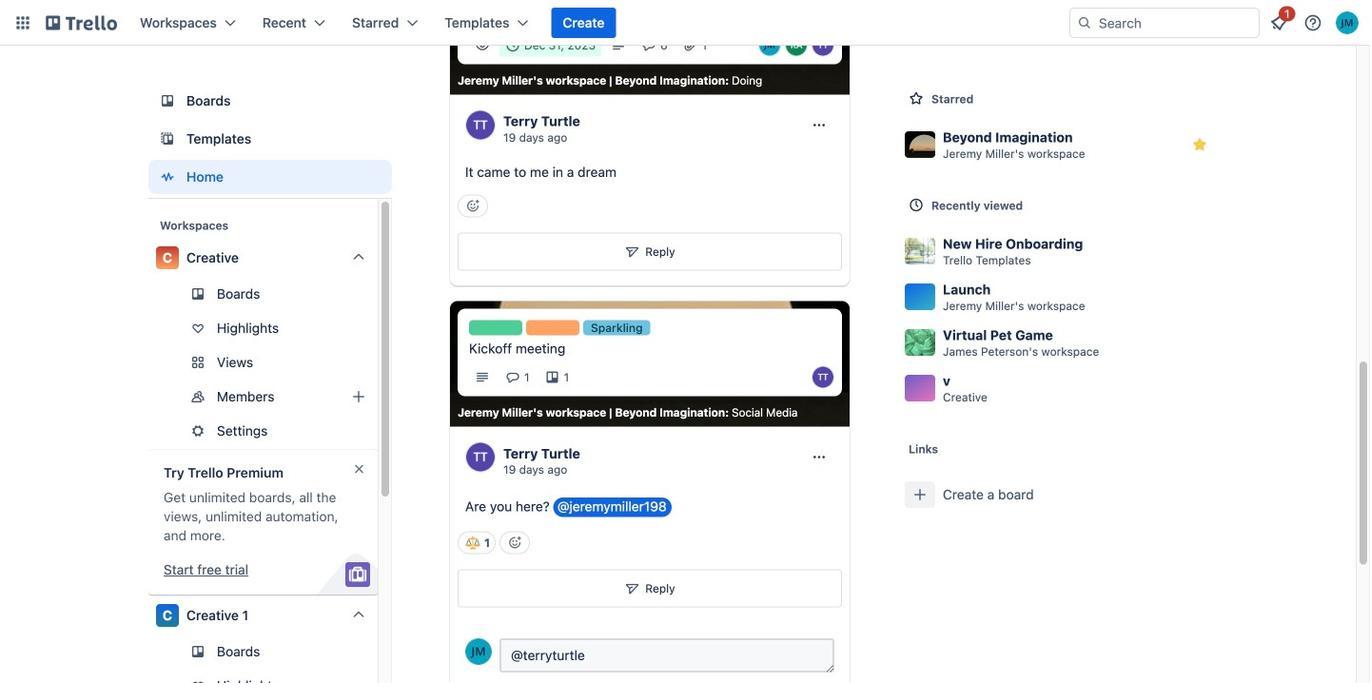 Task type: vqa. For each thing, say whether or not it's contained in the screenshot.
Click to unstar Beyond Imagination. It will be removed from your starred list. icon
yes



Task type: locate. For each thing, give the bounding box(es) containing it.
2 forward image from the top
[[374, 420, 397, 442]]

1 vertical spatial forward image
[[374, 420, 397, 442]]

forward image right the add 'image'
[[374, 385, 397, 408]]

forward image
[[374, 385, 397, 408], [374, 420, 397, 442]]

color: green, title: none image
[[469, 320, 522, 335]]

color: orange, title: none image
[[526, 320, 579, 335]]

template board image
[[156, 128, 179, 150]]

search image
[[1077, 15, 1092, 30]]

add reaction image
[[458, 195, 488, 217]]

1 notification image
[[1267, 11, 1290, 34]]

add image
[[347, 385, 370, 408]]

forward image
[[374, 351, 397, 374]]

Search field
[[1070, 8, 1260, 38]]

jeremy miller (jeremymiller198) image
[[1336, 11, 1359, 34]]

0 vertical spatial forward image
[[374, 385, 397, 408]]

None text field
[[500, 638, 835, 673]]

open information menu image
[[1304, 13, 1323, 32]]

board image
[[156, 89, 179, 112]]

forward image down forward image
[[374, 420, 397, 442]]

back to home image
[[46, 8, 117, 38]]



Task type: describe. For each thing, give the bounding box(es) containing it.
home image
[[156, 166, 179, 188]]

add reaction image
[[500, 532, 530, 554]]

primary element
[[0, 0, 1370, 46]]

1 forward image from the top
[[374, 385, 397, 408]]

color: sky, title: "sparkling" element
[[583, 320, 650, 335]]

click to unstar beyond imagination. it will be removed from your starred list. image
[[1190, 135, 1209, 154]]



